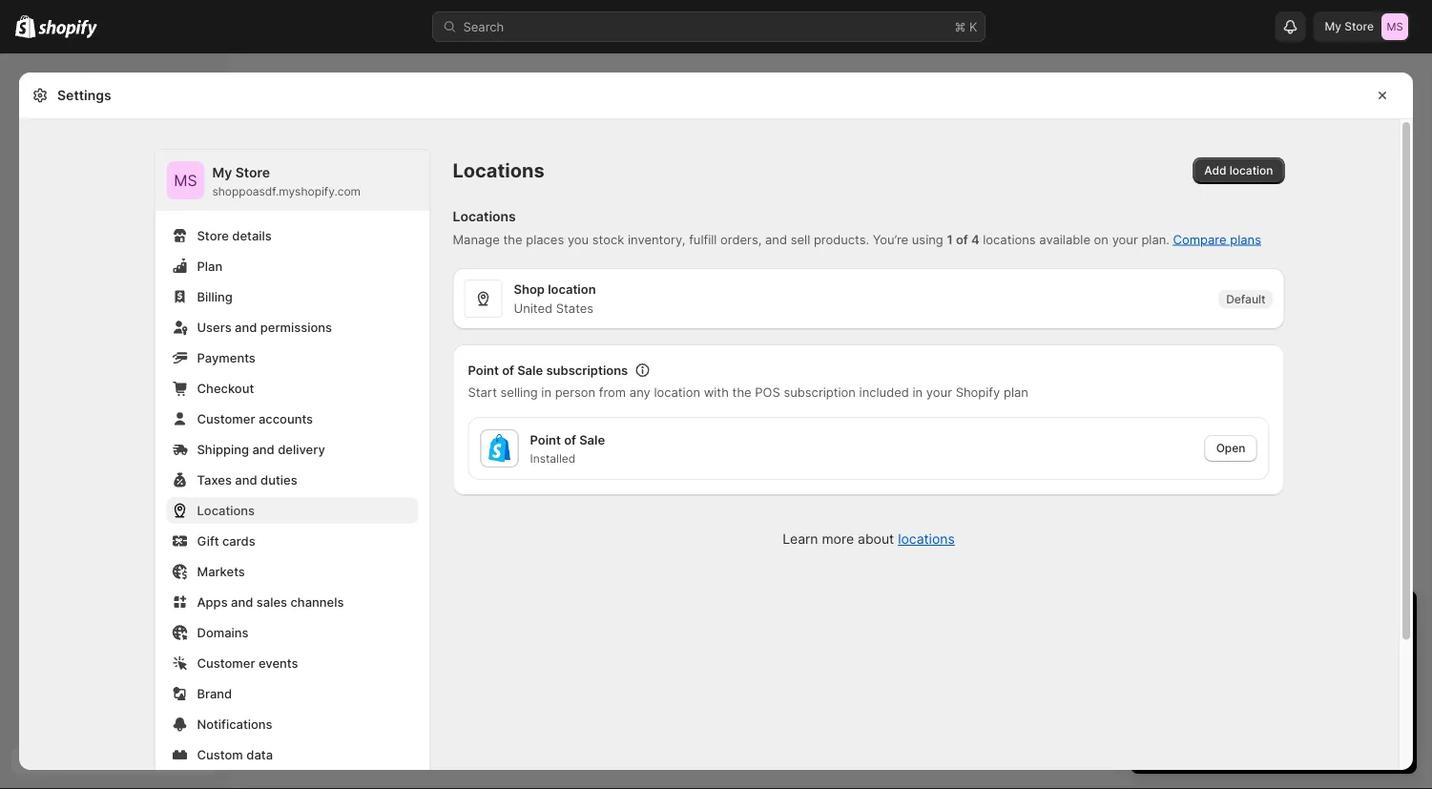 Task type: describe. For each thing, give the bounding box(es) containing it.
locations link
[[898, 531, 955, 547]]

ms button
[[167, 161, 205, 199]]

subscriptions
[[546, 363, 628, 377]]

channels
[[291, 595, 344, 609]]

taxes
[[197, 472, 232, 487]]

shop location united states
[[514, 282, 596, 315]]

store details link
[[167, 222, 419, 249]]

orders,
[[721, 232, 762, 247]]

custom
[[197, 747, 243, 762]]

compare
[[1174, 232, 1227, 247]]

more
[[822, 531, 854, 547]]

store details
[[197, 228, 272, 243]]

on
[[1094, 232, 1109, 247]]

fulfill
[[689, 232, 717, 247]]

0 horizontal spatial locations
[[898, 531, 955, 547]]

installed
[[530, 452, 576, 466]]

shipping
[[197, 442, 249, 457]]

point for point of sale installed
[[530, 432, 561, 447]]

selling
[[501, 385, 538, 399]]

locations inside locations manage the places you stock inventory, fulfill orders, and sell products. you're using 1 of 4 locations available on your plan. compare plans
[[983, 232, 1036, 247]]

gift
[[197, 534, 219, 548]]

start
[[468, 385, 497, 399]]

users and permissions
[[197, 320, 332, 335]]

locations manage the places you stock inventory, fulfill orders, and sell products. you're using 1 of 4 locations available on your plan. compare plans
[[453, 209, 1262, 247]]

customer accounts
[[197, 411, 313, 426]]

k
[[970, 19, 978, 34]]

add
[[1205, 164, 1227, 178]]

search
[[463, 19, 504, 34]]

domains
[[197, 625, 249, 640]]

locations inside locations manage the places you stock inventory, fulfill orders, and sell products. you're using 1 of 4 locations available on your plan. compare plans
[[453, 209, 516, 225]]

location for shop location united states
[[548, 282, 596, 296]]

of inside locations manage the places you stock inventory, fulfill orders, and sell products. you're using 1 of 4 locations available on your plan. compare plans
[[956, 232, 968, 247]]

customer events link
[[167, 650, 419, 677]]

learn
[[783, 531, 818, 547]]

billing link
[[167, 283, 419, 310]]

shoppoasdf.myshopify.com
[[212, 185, 361, 199]]

store for my store shoppoasdf.myshopify.com
[[235, 165, 270, 181]]

⌘ k
[[955, 19, 978, 34]]

4
[[972, 232, 980, 247]]

0 horizontal spatial your
[[927, 385, 952, 399]]

start selling in person from any location with the pos subscription included in your shopify plan
[[468, 385, 1029, 399]]

2 in from the left
[[913, 385, 923, 399]]

sale for installed
[[579, 432, 605, 447]]

united
[[514, 301, 553, 315]]

plan
[[1004, 385, 1029, 399]]

details
[[232, 228, 272, 243]]

and for duties
[[235, 472, 257, 487]]

of for point of sale installed
[[564, 432, 576, 447]]

default
[[1227, 292, 1266, 306]]

my for my store
[[1325, 20, 1342, 33]]

taxes and duties link
[[167, 467, 419, 493]]

0 vertical spatial locations
[[453, 159, 545, 182]]

from
[[599, 385, 626, 399]]

manage
[[453, 232, 500, 247]]

sales
[[257, 595, 287, 609]]

locations inside shop settings menu element
[[197, 503, 255, 518]]

places
[[526, 232, 564, 247]]

my for my store shoppoasdf.myshopify.com
[[212, 165, 232, 181]]

shop settings menu element
[[155, 150, 430, 789]]

shipping and delivery link
[[167, 436, 419, 463]]

and inside locations manage the places you stock inventory, fulfill orders, and sell products. you're using 1 of 4 locations available on your plan. compare plans
[[765, 232, 787, 247]]

available
[[1040, 232, 1091, 247]]

learn more about locations
[[783, 531, 955, 547]]

checkout link
[[167, 375, 419, 402]]

checkout
[[197, 381, 254, 396]]

store for my store
[[1345, 20, 1374, 33]]

pos
[[755, 385, 780, 399]]

custom data
[[197, 747, 273, 762]]

products.
[[814, 232, 869, 247]]

permissions
[[260, 320, 332, 335]]

payments link
[[167, 345, 419, 371]]

shopify
[[956, 385, 1000, 399]]

customer for customer accounts
[[197, 411, 255, 426]]

open
[[1217, 441, 1246, 455]]

point of sale link
[[530, 430, 609, 450]]

markets link
[[167, 558, 419, 585]]

1 horizontal spatial the
[[733, 385, 752, 399]]

using
[[912, 232, 944, 247]]

1 in from the left
[[541, 385, 552, 399]]

included
[[859, 385, 909, 399]]

customer events
[[197, 656, 298, 670]]

shop
[[514, 282, 545, 296]]

inventory,
[[628, 232, 686, 247]]

domains link
[[167, 619, 419, 646]]



Task type: locate. For each thing, give the bounding box(es) containing it.
2 vertical spatial store
[[197, 228, 229, 243]]

settings
[[57, 87, 111, 104]]

locations link
[[167, 497, 419, 524]]

compare plans link
[[1174, 232, 1262, 247]]

0 horizontal spatial in
[[541, 385, 552, 399]]

location inside add location link
[[1230, 164, 1274, 178]]

brand
[[197, 686, 232, 701]]

shopify image
[[15, 15, 36, 38]]

0 vertical spatial your
[[1112, 232, 1138, 247]]

my right ms button
[[212, 165, 232, 181]]

1 vertical spatial locations
[[453, 209, 516, 225]]

locations
[[453, 159, 545, 182], [453, 209, 516, 225], [197, 503, 255, 518]]

location up states
[[548, 282, 596, 296]]

in down point of sale subscriptions
[[541, 385, 552, 399]]

and for delivery
[[252, 442, 275, 457]]

and
[[765, 232, 787, 247], [235, 320, 257, 335], [252, 442, 275, 457], [235, 472, 257, 487], [231, 595, 253, 609]]

store up plan
[[197, 228, 229, 243]]

the left places on the left top
[[503, 232, 523, 247]]

settings dialog
[[19, 73, 1413, 789]]

shopify image
[[38, 20, 98, 39]]

customer inside "link"
[[197, 656, 255, 670]]

1 horizontal spatial point
[[530, 432, 561, 447]]

1 vertical spatial locations
[[898, 531, 955, 547]]

1 vertical spatial customer
[[197, 656, 255, 670]]

and right users
[[235, 320, 257, 335]]

gift cards link
[[167, 528, 419, 555]]

store left my store image
[[1345, 20, 1374, 33]]

location right any
[[654, 385, 701, 399]]

notifications
[[197, 717, 273, 732]]

you're
[[873, 232, 909, 247]]

point inside point of sale installed
[[530, 432, 561, 447]]

point up start
[[468, 363, 499, 377]]

customer down domains at the left bottom of page
[[197, 656, 255, 670]]

notifications link
[[167, 711, 419, 738]]

duties
[[261, 472, 297, 487]]

store inside store details link
[[197, 228, 229, 243]]

you
[[568, 232, 589, 247]]

1 horizontal spatial your
[[1112, 232, 1138, 247]]

2 horizontal spatial store
[[1345, 20, 1374, 33]]

1 vertical spatial your
[[927, 385, 952, 399]]

and for sales
[[231, 595, 253, 609]]

0 vertical spatial sale
[[517, 363, 543, 377]]

2 customer from the top
[[197, 656, 255, 670]]

plan
[[197, 259, 223, 273]]

and inside shipping and delivery link
[[252, 442, 275, 457]]

location
[[1230, 164, 1274, 178], [548, 282, 596, 296], [654, 385, 701, 399]]

1 horizontal spatial location
[[654, 385, 701, 399]]

and right apps
[[231, 595, 253, 609]]

payments
[[197, 350, 256, 365]]

point up installed
[[530, 432, 561, 447]]

of up installed
[[564, 432, 576, 447]]

your
[[1112, 232, 1138, 247], [927, 385, 952, 399]]

person
[[555, 385, 596, 399]]

my store image
[[1382, 13, 1409, 40]]

1 horizontal spatial sale
[[579, 432, 605, 447]]

sale inside point of sale installed
[[579, 432, 605, 447]]

of up selling
[[502, 363, 514, 377]]

apps
[[197, 595, 228, 609]]

apps and sales channels link
[[167, 589, 419, 616]]

0 vertical spatial location
[[1230, 164, 1274, 178]]

2 vertical spatial location
[[654, 385, 701, 399]]

point
[[468, 363, 499, 377], [530, 432, 561, 447]]

0 horizontal spatial my
[[212, 165, 232, 181]]

your left shopify in the right of the page
[[927, 385, 952, 399]]

delivery
[[278, 442, 325, 457]]

0 horizontal spatial location
[[548, 282, 596, 296]]

sale down the person
[[579, 432, 605, 447]]

and left sell
[[765, 232, 787, 247]]

locations
[[983, 232, 1036, 247], [898, 531, 955, 547]]

1 vertical spatial the
[[733, 385, 752, 399]]

with
[[704, 385, 729, 399]]

1 horizontal spatial store
[[235, 165, 270, 181]]

0 horizontal spatial the
[[503, 232, 523, 247]]

apps and sales channels
[[197, 595, 344, 609]]

my store image
[[167, 161, 205, 199]]

point of sale installed
[[530, 432, 605, 466]]

my store
[[1325, 20, 1374, 33]]

⌘
[[955, 19, 966, 34]]

add location link
[[1193, 157, 1285, 184]]

location for add location
[[1230, 164, 1274, 178]]

locations right the 4
[[983, 232, 1036, 247]]

1 vertical spatial of
[[502, 363, 514, 377]]

stock
[[593, 232, 625, 247]]

data
[[246, 747, 273, 762]]

0 horizontal spatial point
[[468, 363, 499, 377]]

and for permissions
[[235, 320, 257, 335]]

0 horizontal spatial sale
[[517, 363, 543, 377]]

cards
[[222, 534, 255, 548]]

of
[[956, 232, 968, 247], [502, 363, 514, 377], [564, 432, 576, 447]]

2 horizontal spatial of
[[956, 232, 968, 247]]

my inside the my store shoppoasdf.myshopify.com
[[212, 165, 232, 181]]

plan link
[[167, 253, 419, 280]]

in right included
[[913, 385, 923, 399]]

customer accounts link
[[167, 406, 419, 432]]

open link
[[1205, 435, 1257, 462]]

gift cards
[[197, 534, 255, 548]]

0 vertical spatial store
[[1345, 20, 1374, 33]]

0 vertical spatial locations
[[983, 232, 1036, 247]]

of right 1
[[956, 232, 968, 247]]

the inside locations manage the places you stock inventory, fulfill orders, and sell products. you're using 1 of 4 locations available on your plan. compare plans
[[503, 232, 523, 247]]

customer
[[197, 411, 255, 426], [197, 656, 255, 670]]

1 vertical spatial store
[[235, 165, 270, 181]]

users
[[197, 320, 232, 335]]

states
[[556, 301, 594, 315]]

users and permissions link
[[167, 314, 419, 341]]

my
[[1325, 20, 1342, 33], [212, 165, 232, 181]]

of inside point of sale installed
[[564, 432, 576, 447]]

accounts
[[259, 411, 313, 426]]

locations right about
[[898, 531, 955, 547]]

1 vertical spatial point
[[530, 432, 561, 447]]

any
[[630, 385, 651, 399]]

in
[[541, 385, 552, 399], [913, 385, 923, 399]]

2 vertical spatial locations
[[197, 503, 255, 518]]

0 vertical spatial point
[[468, 363, 499, 377]]

2 vertical spatial of
[[564, 432, 576, 447]]

0 vertical spatial the
[[503, 232, 523, 247]]

store up shoppoasdf.myshopify.com
[[235, 165, 270, 181]]

0 vertical spatial customer
[[197, 411, 255, 426]]

and down customer accounts
[[252, 442, 275, 457]]

events
[[259, 656, 298, 670]]

brand link
[[167, 680, 419, 707]]

sell
[[791, 232, 811, 247]]

customer down checkout
[[197, 411, 255, 426]]

dialog
[[1421, 73, 1433, 770]]

shipping and delivery
[[197, 442, 325, 457]]

location inside shop location united states
[[548, 282, 596, 296]]

and inside apps and sales channels link
[[231, 595, 253, 609]]

2 horizontal spatial location
[[1230, 164, 1274, 178]]

and right taxes
[[235, 472, 257, 487]]

add location
[[1205, 164, 1274, 178]]

0 vertical spatial my
[[1325, 20, 1342, 33]]

0 horizontal spatial of
[[502, 363, 514, 377]]

my store shoppoasdf.myshopify.com
[[212, 165, 361, 199]]

plans
[[1230, 232, 1262, 247]]

of for point of sale subscriptions
[[502, 363, 514, 377]]

the
[[503, 232, 523, 247], [733, 385, 752, 399]]

and inside users and permissions link
[[235, 320, 257, 335]]

markets
[[197, 564, 245, 579]]

my left my store image
[[1325, 20, 1342, 33]]

customer for customer events
[[197, 656, 255, 670]]

1 vertical spatial sale
[[579, 432, 605, 447]]

about
[[858, 531, 894, 547]]

point of sale subscriptions
[[468, 363, 628, 377]]

0 vertical spatial of
[[956, 232, 968, 247]]

the right the with
[[733, 385, 752, 399]]

1 horizontal spatial of
[[564, 432, 576, 447]]

location right "add" at the top right of page
[[1230, 164, 1274, 178]]

sale for subscriptions
[[517, 363, 543, 377]]

store inside the my store shoppoasdf.myshopify.com
[[235, 165, 270, 181]]

taxes and duties
[[197, 472, 297, 487]]

1 horizontal spatial in
[[913, 385, 923, 399]]

1 horizontal spatial locations
[[983, 232, 1036, 247]]

custom data link
[[167, 742, 419, 768]]

0 horizontal spatial store
[[197, 228, 229, 243]]

1 customer from the top
[[197, 411, 255, 426]]

plan.
[[1142, 232, 1170, 247]]

1 vertical spatial location
[[548, 282, 596, 296]]

your inside locations manage the places you stock inventory, fulfill orders, and sell products. you're using 1 of 4 locations available on your plan. compare plans
[[1112, 232, 1138, 247]]

1
[[947, 232, 953, 247]]

point for point of sale subscriptions
[[468, 363, 499, 377]]

1 vertical spatial my
[[212, 165, 232, 181]]

billing
[[197, 289, 233, 304]]

subscription
[[784, 385, 856, 399]]

your right on at right
[[1112, 232, 1138, 247]]

store
[[1345, 20, 1374, 33], [235, 165, 270, 181], [197, 228, 229, 243]]

1 horizontal spatial my
[[1325, 20, 1342, 33]]

and inside taxes and duties link
[[235, 472, 257, 487]]

sale up selling
[[517, 363, 543, 377]]



Task type: vqa. For each thing, say whether or not it's contained in the screenshot.
top Metaobjects
no



